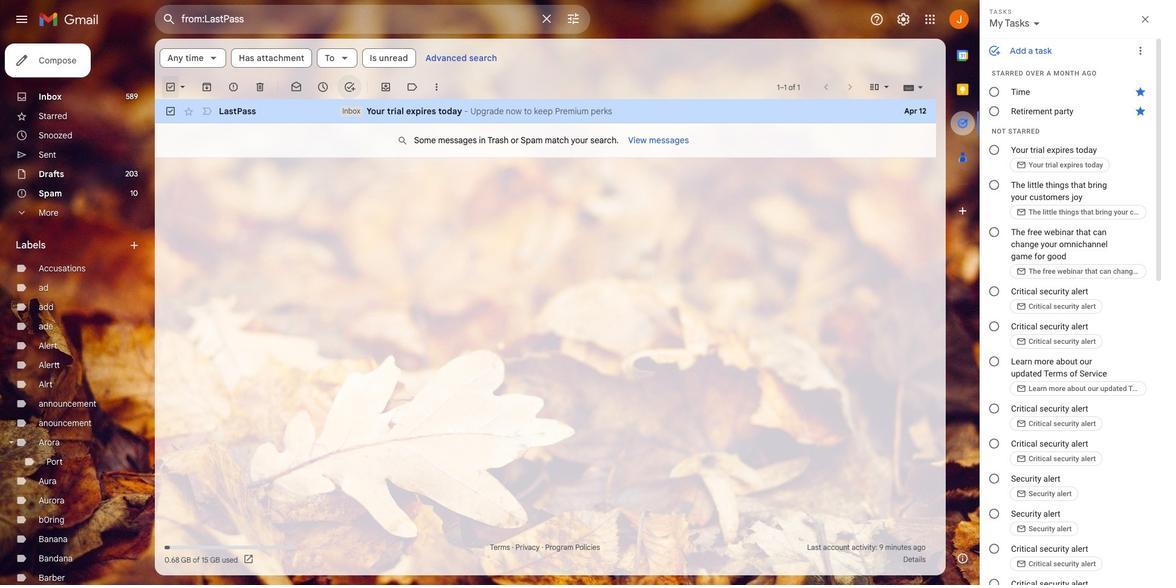 Task type: locate. For each thing, give the bounding box(es) containing it.
tab list
[[946, 39, 980, 542]]

support image
[[870, 12, 884, 27]]

toggle split pane mode image
[[868, 81, 880, 93]]

follow link to manage storage image
[[243, 554, 255, 566]]

footer
[[155, 542, 936, 566]]

mark as read image
[[290, 81, 302, 93]]

select input tool image
[[917, 83, 924, 92]]

row
[[155, 99, 936, 123]]

advanced search options image
[[561, 7, 585, 31]]

search mail image
[[158, 8, 180, 30]]

clear search image
[[535, 7, 559, 31]]

heading
[[16, 239, 128, 252]]

navigation
[[0, 39, 155, 585]]

main content
[[155, 39, 946, 576]]

None checkbox
[[164, 81, 177, 93], [164, 105, 177, 117], [164, 81, 177, 93], [164, 105, 177, 117]]

Search mail text field
[[181, 13, 532, 25]]

labels image
[[406, 81, 418, 93]]

None search field
[[155, 5, 590, 34]]

settings image
[[896, 12, 911, 27]]

archive image
[[201, 81, 213, 93]]



Task type: describe. For each thing, give the bounding box(es) containing it.
delete image
[[254, 81, 266, 93]]

snooze image
[[317, 81, 329, 93]]

more email options image
[[431, 81, 443, 93]]

report spam image
[[227, 81, 239, 93]]

add to tasks image
[[343, 81, 356, 93]]

gmail image
[[39, 7, 105, 31]]

main menu image
[[15, 12, 29, 27]]

move to inbox image
[[380, 81, 392, 93]]



Task type: vqa. For each thing, say whether or not it's contained in the screenshot.
More email options "icon"
yes



